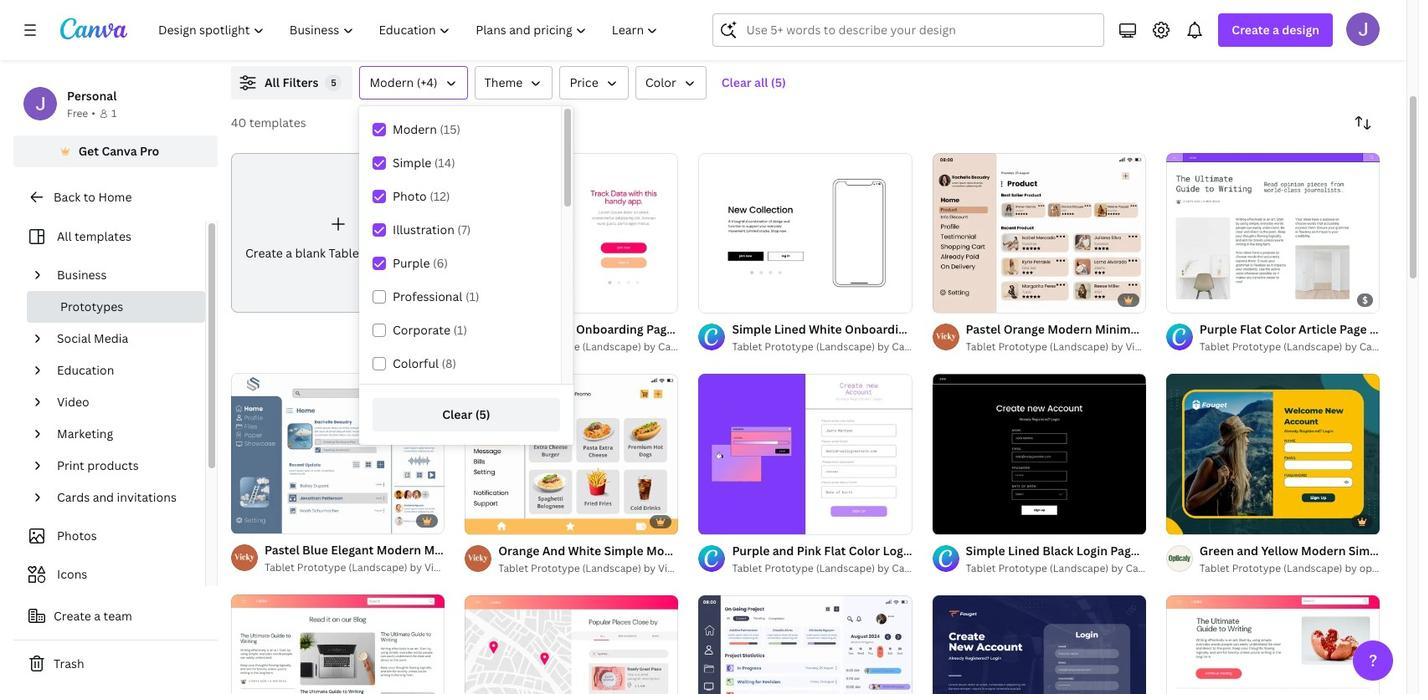Task type: describe. For each thing, give the bounding box(es) containing it.
color inside button
[[645, 75, 676, 90]]

canva inside purple flat color article page simple ta tablet prototype (landscape) by canva creati
[[1359, 340, 1389, 354]]

opticaly
[[1359, 562, 1399, 576]]

all for all templates
[[57, 229, 72, 244]]

jacob simon image
[[1346, 13, 1380, 46]]

article
[[1299, 322, 1337, 338]]

canva inside button
[[102, 143, 137, 159]]

clear all (5) button
[[713, 66, 794, 100]]

back to home link
[[13, 181, 218, 214]]

modern inside pastel blue elegant modern music tablet prototype tablet prototype (landscape) by vicky design
[[376, 542, 421, 558]]

business
[[57, 267, 107, 283]]

color button
[[635, 66, 706, 100]]

ui inside red gradient onboarding page simple tablet ui prototype tablet prototype (landscape) by canva creative studio
[[757, 322, 769, 338]]

3
[[1196, 515, 1202, 527]]

(8)
[[442, 356, 456, 372]]

creati
[[1392, 340, 1419, 354]]

red gradient blog landing page simple tablet ui prototype image
[[231, 595, 445, 695]]

all filters
[[265, 75, 319, 90]]

icons
[[57, 567, 87, 583]]

corporate
[[393, 322, 450, 338]]

media
[[94, 331, 128, 347]]

print products
[[57, 458, 139, 474]]

free •
[[67, 106, 95, 121]]

templates for all templates
[[74, 229, 131, 244]]

•
[[91, 106, 95, 121]]

(landscape) inside tablet prototype (landscape) by opticaly 'link'
[[1284, 562, 1342, 576]]

(12)
[[430, 188, 450, 204]]

create a design
[[1232, 22, 1319, 38]]

clear all (5)
[[721, 75, 786, 90]]

40 templates
[[231, 115, 306, 131]]

tablet prototype (landscape) by canva creative studio link for purple and pink flat color login page simple tablet ui prototype image
[[732, 561, 999, 578]]

by inside tablet prototype (landscape) by opticaly 'link'
[[1345, 562, 1357, 576]]

ta
[[1412, 322, 1419, 338]]

simple lined black login page wireframe tablet ui prototype tablet prototype (landscape) by canva creative studio
[[966, 543, 1314, 576]]

blue
[[302, 542, 328, 558]]

design inside 'link'
[[686, 562, 719, 576]]

(landscape) inside pastel blue elegant modern music tablet prototype tablet prototype (landscape) by vicky design
[[349, 561, 407, 575]]

price
[[570, 75, 598, 90]]

prototypes
[[60, 299, 123, 315]]

prototype inside tablet prototype (landscape) by opticaly 'link'
[[1232, 562, 1281, 576]]

purple (6)
[[393, 255, 448, 271]]

red gradient onboarding page simple tablet ui prototype image
[[465, 153, 678, 313]]

cards and invitations
[[57, 490, 177, 506]]

red gradient onboarding page simple tablet ui prototype tablet prototype (landscape) by canva creative studio
[[498, 322, 830, 354]]

purple and pink flat color login page simple tablet ui prototype image
[[699, 375, 912, 535]]

ui inside simple lined black login page wireframe tablet ui prototype tablet prototype (landscape) by canva creative studio
[[1241, 543, 1254, 559]]

studio inside simple lined black login page wireframe tablet ui prototype tablet prototype (landscape) by canva creative studio
[[1201, 562, 1233, 576]]

40
[[231, 115, 246, 131]]

$
[[1362, 294, 1368, 307]]

get canva pro button
[[13, 136, 218, 167]]

2 tablet prototype (landscape) by canva creative studio from the top
[[732, 562, 999, 576]]

(landscape) inside simple lined black login page wireframe tablet ui prototype tablet prototype (landscape) by canva creative studio
[[1050, 562, 1109, 576]]

back
[[54, 189, 81, 205]]

a for blank
[[286, 245, 292, 261]]

creative inside red gradient onboarding page simple tablet ui prototype tablet prototype (landscape) by canva creative studio
[[691, 340, 731, 354]]

illustration (7)
[[393, 222, 471, 238]]

of for tablet prototype (landscape) by canva creative studio
[[717, 515, 727, 527]]

trash link
[[13, 648, 218, 682]]

simple lined black login page wireframe tablet ui prototype image
[[932, 375, 1146, 535]]

1 of 3 link
[[1166, 375, 1380, 535]]

(landscape) inside create a blank tablet prototype (landscape) element
[[427, 245, 495, 261]]

(14)
[[434, 155, 455, 171]]

a for team
[[94, 609, 101, 625]]

by inside simple lined black login page wireframe tablet ui prototype tablet prototype (landscape) by canva creative studio
[[1111, 562, 1123, 576]]

tablet prototype templates image
[[1023, 0, 1380, 46]]

5
[[331, 76, 336, 89]]

minimalist
[[1095, 322, 1155, 338]]

modern (+4)
[[370, 75, 438, 90]]

pastel blue elegant modern music tablet prototype tablet prototype (landscape) by vicky design
[[265, 542, 556, 575]]

cards
[[57, 490, 90, 506]]

simple lined black login page wireframe tablet ui prototype link
[[966, 542, 1314, 561]]

social
[[57, 331, 91, 347]]

1 for 1 of 3
[[1178, 515, 1183, 527]]

red gradient onboarding page simple tablet ui prototype link
[[498, 321, 830, 339]]

6
[[729, 515, 735, 527]]

tablet inside purple flat color article page simple ta tablet prototype (landscape) by canva creati
[[1200, 340, 1230, 354]]

a for design
[[1273, 22, 1279, 38]]

pastel orange modern minimalist product tablet prototype image
[[932, 153, 1146, 313]]

create a blank tablet prototype (landscape) link
[[231, 153, 495, 313]]

modern inside 'button'
[[370, 75, 414, 90]]

elegant
[[331, 542, 374, 558]]

modern inside pastel orange modern minimalist product tablet prototype tablet prototype (landscape) by vicky design
[[1048, 322, 1092, 338]]

modern up 'simple (14)'
[[393, 121, 437, 137]]

(6)
[[433, 255, 448, 271]]

(1) for corporate (1)
[[453, 322, 467, 338]]

canva inside red gradient onboarding page simple tablet ui prototype tablet prototype (landscape) by canva creative studio
[[658, 340, 688, 354]]

login
[[1076, 543, 1108, 559]]

(landscape) inside pastel orange modern minimalist product tablet prototype tablet prototype (landscape) by vicky design
[[1050, 340, 1109, 354]]

of for tablet prototype (landscape) by opticaly
[[1185, 515, 1194, 527]]

vicky inside 'link'
[[658, 562, 684, 576]]

simple inside red gradient onboarding page simple tablet ui prototype tablet prototype (landscape) by canva creative studio
[[676, 322, 716, 338]]

pro
[[140, 143, 159, 159]]

by inside tablet prototype (landscape) by canva creative studio link
[[877, 562, 889, 576]]

1 horizontal spatial (5)
[[771, 75, 786, 90]]

cards and invitations link
[[50, 482, 195, 514]]

modern (15)
[[393, 121, 461, 137]]

creative inside simple lined black login page wireframe tablet ui prototype tablet prototype (landscape) by canva creative studio
[[1158, 562, 1199, 576]]

purple flat color article page simple ta tablet prototype (landscape) by canva creati
[[1200, 322, 1419, 354]]

pastel for pastel blue elegant modern music tablet prototype
[[265, 542, 300, 558]]

prototype inside create a blank tablet prototype (landscape) element
[[367, 245, 424, 261]]

page inside red gradient onboarding page simple tablet ui prototype tablet prototype (landscape) by canva creative studio
[[646, 322, 673, 338]]

by inside purple flat color article page simple ta tablet prototype (landscape) by canva creati
[[1345, 340, 1357, 354]]

trash
[[54, 656, 84, 672]]

marketing
[[57, 426, 113, 442]]

design for music
[[452, 561, 485, 575]]

by inside pastel blue elegant modern music tablet prototype tablet prototype (landscape) by vicky design
[[410, 561, 422, 575]]

(landscape) inside red gradient onboarding page simple tablet ui prototype tablet prototype (landscape) by canva creative studio
[[582, 340, 641, 354]]

product
[[1158, 322, 1203, 338]]

create a team
[[54, 609, 132, 625]]

tablet prototype (landscape) by vicky design
[[498, 562, 719, 576]]

invitations
[[117, 490, 177, 506]]

photo (12)
[[393, 188, 450, 204]]

free
[[67, 106, 88, 121]]

social media link
[[50, 323, 195, 355]]

(7)
[[457, 222, 471, 238]]

page for purple flat color article page simple ta
[[1340, 322, 1367, 338]]

pastel blue elegant modern music tablet prototype link
[[265, 542, 556, 560]]

education link
[[50, 355, 195, 387]]



Task type: locate. For each thing, give the bounding box(es) containing it.
vicky for minimalist
[[1126, 340, 1151, 354]]

onboarding
[[576, 322, 643, 338]]

purple for purple (6)
[[393, 255, 430, 271]]

None search field
[[713, 13, 1105, 47]]

simple
[[393, 155, 431, 171], [676, 322, 716, 338], [1370, 322, 1409, 338], [966, 543, 1005, 559]]

1 vertical spatial create
[[245, 245, 283, 261]]

1 vertical spatial all
[[57, 229, 72, 244]]

all left filters
[[265, 75, 280, 90]]

color right price button
[[645, 75, 676, 90]]

video
[[57, 394, 89, 410]]

design down music
[[452, 561, 485, 575]]

marketing link
[[50, 419, 195, 450]]

by inside red gradient onboarding page simple tablet ui prototype tablet prototype (landscape) by canva creative studio
[[644, 340, 656, 354]]

clear for clear (5)
[[442, 407, 472, 423]]

0 vertical spatial all
[[265, 75, 280, 90]]

design
[[1154, 340, 1187, 354], [452, 561, 485, 575], [686, 562, 719, 576]]

canva inside simple lined black login page wireframe tablet ui prototype tablet prototype (landscape) by canva creative studio
[[1126, 562, 1156, 576]]

orange
[[1004, 322, 1045, 338]]

templates down back to home
[[74, 229, 131, 244]]

by inside pastel orange modern minimalist product tablet prototype tablet prototype (landscape) by vicky design
[[1111, 340, 1123, 354]]

gradient
[[523, 322, 573, 338]]

all
[[754, 75, 768, 90]]

0 vertical spatial ui
[[757, 322, 769, 338]]

0 horizontal spatial templates
[[74, 229, 131, 244]]

icons link
[[23, 559, 195, 591]]

1 vertical spatial a
[[286, 245, 292, 261]]

theme
[[484, 75, 523, 90]]

pastel inside pastel blue elegant modern music tablet prototype tablet prototype (landscape) by vicky design
[[265, 542, 300, 558]]

tablet
[[329, 245, 364, 261], [718, 322, 754, 338], [1206, 322, 1242, 338], [498, 340, 528, 354], [732, 340, 762, 354], [966, 340, 996, 354], [1200, 340, 1230, 354], [460, 542, 496, 558], [1203, 543, 1238, 559], [265, 561, 295, 575], [498, 562, 528, 576], [732, 562, 762, 576], [966, 562, 996, 576], [1200, 562, 1230, 576]]

blue modern transport login page wireframe tablet ui prototype image
[[932, 596, 1146, 695]]

1 horizontal spatial clear
[[721, 75, 752, 90]]

tablet prototype (landscape) by canva creative studio link
[[498, 339, 765, 356], [732, 339, 999, 356], [732, 561, 999, 578], [966, 561, 1233, 578]]

0 vertical spatial color
[[645, 75, 676, 90]]

prototype inside tablet prototype (landscape) by canva creative studio link
[[765, 562, 814, 576]]

corporate (1)
[[393, 322, 467, 338]]

pastel blue elegant modern music tablet prototype image
[[231, 374, 445, 534]]

1 horizontal spatial design
[[686, 562, 719, 576]]

pastel orange modern minimalist product tablet prototype tablet prototype (landscape) by vicky design
[[966, 322, 1302, 354]]

1 tablet prototype (landscape) by canva creative studio from the top
[[732, 340, 999, 354]]

all templates link
[[23, 221, 195, 253]]

create inside button
[[54, 609, 91, 625]]

1 right • at the left of the page
[[111, 106, 117, 121]]

1 horizontal spatial pastel
[[966, 322, 1001, 338]]

photos
[[57, 528, 97, 544]]

print products link
[[50, 450, 195, 482]]

orange and white simple modern food delivery tablet prototype image
[[465, 375, 678, 535]]

red gradient landing page simple tablet ui prototype image
[[1166, 596, 1380, 695]]

5 filter options selected element
[[325, 75, 342, 91]]

0 horizontal spatial page
[[646, 322, 673, 338]]

0 vertical spatial templates
[[249, 115, 306, 131]]

(1) for professional (1)
[[465, 289, 479, 305]]

studio inside tablet prototype (landscape) by canva creative studio link
[[967, 562, 999, 576]]

page inside simple lined black login page wireframe tablet ui prototype tablet prototype (landscape) by canva creative studio
[[1110, 543, 1138, 559]]

create left 'design'
[[1232, 22, 1270, 38]]

color inside purple flat color article page simple ta tablet prototype (landscape) by canva creati
[[1265, 322, 1296, 338]]

blank
[[295, 245, 326, 261]]

1 horizontal spatial color
[[1265, 322, 1296, 338]]

all for all filters
[[265, 75, 280, 90]]

0 horizontal spatial purple
[[393, 255, 430, 271]]

clear inside clear (5) button
[[442, 407, 472, 423]]

vicky
[[1126, 340, 1151, 354], [424, 561, 450, 575], [658, 562, 684, 576]]

all templates
[[57, 229, 131, 244]]

pastel left orange at the right
[[966, 322, 1001, 338]]

0 horizontal spatial clear
[[442, 407, 472, 423]]

1 horizontal spatial of
[[1185, 515, 1194, 527]]

create for create a team
[[54, 609, 91, 625]]

tablet prototype (landscape) by vicky design link for modern
[[966, 339, 1187, 356]]

tablet prototype (landscape) by canva creative studio link for red gradient onboarding page simple tablet ui prototype image
[[498, 339, 765, 356]]

0 horizontal spatial of
[[717, 515, 727, 527]]

0 vertical spatial (5)
[[771, 75, 786, 90]]

2 of from the left
[[1185, 515, 1194, 527]]

create for create a design
[[1232, 22, 1270, 38]]

tablet prototype (landscape) by opticaly link
[[1200, 561, 1399, 578]]

studio inside red gradient onboarding page simple tablet ui prototype tablet prototype (landscape) by canva creative studio
[[734, 340, 765, 354]]

tablet prototype (landscape) by opticaly
[[1200, 562, 1399, 576]]

of left "3"
[[1185, 515, 1194, 527]]

flat
[[1240, 322, 1262, 338]]

of left 6 at the bottom
[[717, 515, 727, 527]]

design down 1 of 6
[[686, 562, 719, 576]]

all down back
[[57, 229, 72, 244]]

1 left "3"
[[1178, 515, 1183, 527]]

0 horizontal spatial vicky
[[424, 561, 450, 575]]

a left 'design'
[[1273, 22, 1279, 38]]

color right the flat
[[1265, 322, 1296, 338]]

get
[[78, 143, 99, 159]]

prototype inside tablet prototype (landscape) by vicky design 'link'
[[531, 562, 580, 576]]

simple inside purple flat color article page simple ta tablet prototype (landscape) by canva creati
[[1370, 322, 1409, 338]]

1 left 6 at the bottom
[[710, 515, 715, 527]]

1 vertical spatial clear
[[442, 407, 472, 423]]

1 of 6
[[710, 515, 735, 527]]

0 horizontal spatial ui
[[757, 322, 769, 338]]

create left the blank
[[245, 245, 283, 261]]

purple inside purple flat color article page simple ta tablet prototype (landscape) by canva creati
[[1200, 322, 1237, 338]]

business link
[[50, 260, 195, 291]]

home
[[98, 189, 132, 205]]

personal
[[67, 88, 117, 104]]

get canva pro
[[78, 143, 159, 159]]

0 horizontal spatial tablet prototype (landscape) by vicky design link
[[265, 560, 485, 577]]

1 of from the left
[[717, 515, 727, 527]]

0 vertical spatial a
[[1273, 22, 1279, 38]]

design inside pastel orange modern minimalist product tablet prototype tablet prototype (landscape) by vicky design
[[1154, 340, 1187, 354]]

a left the blank
[[286, 245, 292, 261]]

modern right orange at the right
[[1048, 322, 1092, 338]]

purple left "(6)"
[[393, 255, 430, 271]]

1 horizontal spatial create
[[245, 245, 283, 261]]

2 vertical spatial a
[[94, 609, 101, 625]]

clear down the (8)
[[442, 407, 472, 423]]

1 horizontal spatial ui
[[1241, 543, 1254, 559]]

0 vertical spatial pastel
[[966, 322, 1001, 338]]

top level navigation element
[[147, 13, 673, 47]]

tablet prototype (landscape) by vicky design link for elegant
[[265, 560, 485, 577]]

1
[[111, 106, 117, 121], [710, 515, 715, 527], [1178, 515, 1183, 527]]

pastel for pastel orange modern minimalist product tablet prototype
[[966, 322, 1001, 338]]

0 horizontal spatial all
[[57, 229, 72, 244]]

price button
[[560, 66, 628, 100]]

1 vertical spatial (1)
[[453, 322, 467, 338]]

page for simple lined black login page wireframe tablet ui prototype
[[1110, 543, 1138, 559]]

2 horizontal spatial a
[[1273, 22, 1279, 38]]

green and yellow modern simple travel login page wireframe tablet prototype image
[[1166, 375, 1380, 535]]

templates for 40 templates
[[249, 115, 306, 131]]

(landscape) inside purple flat color article page simple ta tablet prototype (landscape) by canva creati
[[1284, 340, 1342, 354]]

(1)
[[465, 289, 479, 305], [453, 322, 467, 338]]

0 horizontal spatial design
[[452, 561, 485, 575]]

0 vertical spatial purple
[[393, 255, 430, 271]]

professional (1)
[[393, 289, 479, 305]]

0 vertical spatial tablet prototype (landscape) by canva creative studio
[[732, 340, 999, 354]]

1 horizontal spatial purple
[[1200, 322, 1237, 338]]

design for product
[[1154, 340, 1187, 354]]

clear left all
[[721, 75, 752, 90]]

1 vertical spatial (5)
[[475, 407, 490, 423]]

by inside tablet prototype (landscape) by vicky design 'link'
[[644, 562, 656, 576]]

0 vertical spatial clear
[[721, 75, 752, 90]]

1 horizontal spatial page
[[1110, 543, 1138, 559]]

0 vertical spatial (1)
[[465, 289, 479, 305]]

page right login
[[1110, 543, 1138, 559]]

templates right 40
[[249, 115, 306, 131]]

colorful (8)
[[393, 356, 456, 372]]

2 horizontal spatial vicky
[[1126, 340, 1151, 354]]

2 horizontal spatial design
[[1154, 340, 1187, 354]]

a left team
[[94, 609, 101, 625]]

page inside purple flat color article page simple ta tablet prototype (landscape) by canva creati
[[1340, 322, 1367, 338]]

templates
[[249, 115, 306, 131], [74, 229, 131, 244]]

vicky for modern
[[424, 561, 450, 575]]

(+4)
[[417, 75, 438, 90]]

page down $
[[1340, 322, 1367, 338]]

education
[[57, 363, 114, 378]]

lined
[[1008, 543, 1040, 559]]

1 horizontal spatial a
[[286, 245, 292, 261]]

red gradient map page simple tablet ui prototype image
[[465, 596, 678, 695]]

photo
[[393, 188, 427, 204]]

professional
[[393, 289, 463, 305]]

0 horizontal spatial pastel
[[265, 542, 300, 558]]

Sort by button
[[1346, 106, 1380, 140]]

0 horizontal spatial 1
[[111, 106, 117, 121]]

studio
[[734, 340, 765, 354], [967, 340, 999, 354], [967, 562, 999, 576], [1201, 562, 1233, 576]]

page right onboarding
[[646, 322, 673, 338]]

vicky inside pastel blue elegant modern music tablet prototype tablet prototype (landscape) by vicky design
[[424, 561, 450, 575]]

back to home
[[54, 189, 132, 205]]

modern left "(+4)"
[[370, 75, 414, 90]]

(1) up the (8)
[[453, 322, 467, 338]]

of
[[717, 515, 727, 527], [1185, 515, 1194, 527]]

1 horizontal spatial templates
[[249, 115, 306, 131]]

social media
[[57, 331, 128, 347]]

1 vertical spatial tablet prototype (landscape) by canva creative studio
[[732, 562, 999, 576]]

0 horizontal spatial create
[[54, 609, 91, 625]]

design down product
[[1154, 340, 1187, 354]]

illustration
[[393, 222, 455, 238]]

2 vertical spatial create
[[54, 609, 91, 625]]

create a design button
[[1218, 13, 1333, 47]]

clear (5) button
[[373, 399, 560, 432]]

1 horizontal spatial 1
[[710, 515, 715, 527]]

purple for purple flat color article page simple ta tablet prototype (landscape) by canva creati
[[1200, 322, 1237, 338]]

page
[[646, 322, 673, 338], [1340, 322, 1367, 338], [1110, 543, 1138, 559]]

filters
[[283, 75, 319, 90]]

pastel left blue
[[265, 542, 300, 558]]

wireframe
[[1140, 543, 1200, 559]]

1 for 1 of 6
[[710, 515, 715, 527]]

1 vertical spatial pastel
[[265, 542, 300, 558]]

colorful modern elegant task planner tablet prototype image
[[699, 596, 912, 695]]

purple left the flat
[[1200, 322, 1237, 338]]

design inside pastel blue elegant modern music tablet prototype tablet prototype (landscape) by vicky design
[[452, 561, 485, 575]]

clear for clear all (5)
[[721, 75, 752, 90]]

create for create a blank tablet prototype (landscape)
[[245, 245, 283, 261]]

simple (14)
[[393, 155, 455, 171]]

simple inside simple lined black login page wireframe tablet ui prototype tablet prototype (landscape) by canva creative studio
[[966, 543, 1005, 559]]

to
[[83, 189, 95, 205]]

1 vertical spatial templates
[[74, 229, 131, 244]]

print
[[57, 458, 84, 474]]

create inside dropdown button
[[1232, 22, 1270, 38]]

clear
[[721, 75, 752, 90], [442, 407, 472, 423]]

Search search field
[[746, 14, 1094, 46]]

create a team button
[[13, 600, 218, 634]]

1 vertical spatial purple
[[1200, 322, 1237, 338]]

0 horizontal spatial color
[[645, 75, 676, 90]]

team
[[103, 609, 132, 625]]

1 horizontal spatial vicky
[[658, 562, 684, 576]]

clear inside the clear all (5) button
[[721, 75, 752, 90]]

photos link
[[23, 521, 195, 553]]

a inside dropdown button
[[1273, 22, 1279, 38]]

1 horizontal spatial tablet prototype (landscape) by vicky design link
[[498, 561, 719, 578]]

1 vertical spatial ui
[[1241, 543, 1254, 559]]

colorful
[[393, 356, 439, 372]]

purple flat color article page simple ta link
[[1200, 321, 1419, 339]]

prototype inside purple flat color article page simple ta tablet prototype (landscape) by canva creati
[[1232, 340, 1281, 354]]

2 horizontal spatial create
[[1232, 22, 1270, 38]]

1 horizontal spatial all
[[265, 75, 280, 90]]

create a blank tablet prototype (landscape) element
[[231, 153, 495, 313]]

0 horizontal spatial a
[[94, 609, 101, 625]]

a inside button
[[94, 609, 101, 625]]

video link
[[50, 387, 195, 419]]

pastel inside pastel orange modern minimalist product tablet prototype tablet prototype (landscape) by vicky design
[[966, 322, 1001, 338]]

modern (+4) button
[[360, 66, 468, 100]]

purple
[[393, 255, 430, 271], [1200, 322, 1237, 338]]

vicky inside pastel orange modern minimalist product tablet prototype tablet prototype (landscape) by vicky design
[[1126, 340, 1151, 354]]

1 for 1
[[111, 106, 117, 121]]

prototype
[[367, 245, 424, 261], [772, 322, 830, 338], [1245, 322, 1302, 338], [531, 340, 580, 354], [765, 340, 814, 354], [998, 340, 1047, 354], [1232, 340, 1281, 354], [499, 542, 556, 558], [1256, 543, 1314, 559], [297, 561, 346, 575], [531, 562, 580, 576], [765, 562, 814, 576], [998, 562, 1047, 576], [1232, 562, 1281, 576]]

0 vertical spatial create
[[1232, 22, 1270, 38]]

purple flat color article page simple tablet ui prototype image
[[1166, 153, 1380, 313]]

2 horizontal spatial tablet prototype (landscape) by vicky design link
[[966, 339, 1187, 356]]

(5)
[[771, 75, 786, 90], [475, 407, 490, 423]]

create down icons on the left
[[54, 609, 91, 625]]

theme button
[[474, 66, 553, 100]]

color
[[645, 75, 676, 90], [1265, 322, 1296, 338]]

modern left music
[[376, 542, 421, 558]]

red
[[498, 322, 520, 338]]

0 horizontal spatial (5)
[[475, 407, 490, 423]]

tablet prototype (landscape) by canva creative studio link for simple lined black login page wireframe tablet ui prototype image
[[966, 561, 1233, 578]]

black
[[1043, 543, 1074, 559]]

2 horizontal spatial 1
[[1178, 515, 1183, 527]]

1 vertical spatial color
[[1265, 322, 1296, 338]]

creative
[[691, 340, 731, 354], [924, 340, 965, 354], [924, 562, 965, 576], [1158, 562, 1199, 576]]

create a blank tablet prototype (landscape)
[[245, 245, 495, 261]]

2 horizontal spatial page
[[1340, 322, 1367, 338]]

(1) right the "professional"
[[465, 289, 479, 305]]

simple lined white onboarding page wireframe tablet ui prototype image
[[699, 153, 912, 313]]

(landscape)
[[427, 245, 495, 261], [582, 340, 641, 354], [816, 340, 875, 354], [1050, 340, 1109, 354], [1284, 340, 1342, 354], [349, 561, 407, 575], [582, 562, 641, 576], [816, 562, 875, 576], [1050, 562, 1109, 576], [1284, 562, 1342, 576]]



Task type: vqa. For each thing, say whether or not it's contained in the screenshot.
the top Purple
yes



